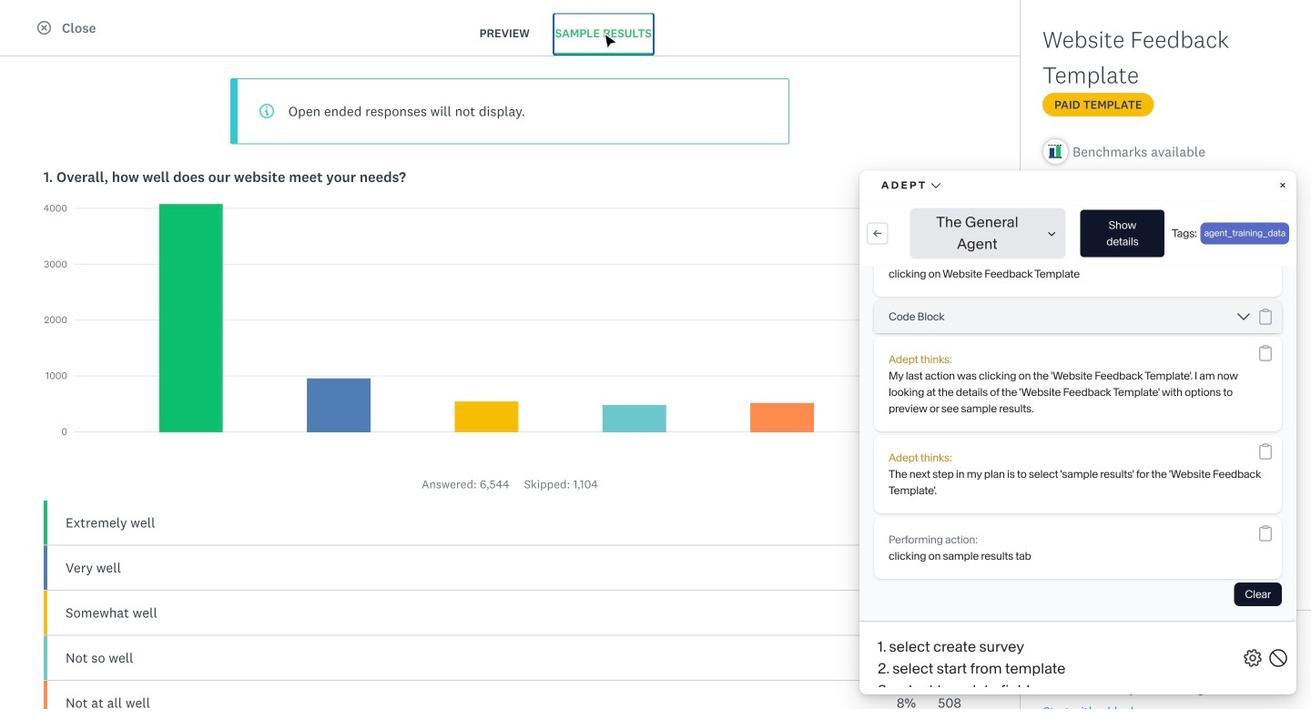 Task type: vqa. For each thing, say whether or not it's contained in the screenshot.
Quiz - Capitals of the World image at the left
no



Task type: locate. For each thing, give the bounding box(es) containing it.
1 brand logo image from the top
[[22, 7, 51, 36]]

tab list
[[456, 13, 676, 55]]

2 lock image from the top
[[1141, 501, 1155, 515]]

user image
[[56, 367, 70, 381]]

1 vertical spatial lock image
[[894, 501, 907, 515]]

lock image
[[1141, 220, 1155, 234], [1141, 501, 1155, 515]]

1 lock image from the top
[[1141, 220, 1155, 234]]

products icon image
[[1031, 11, 1053, 33], [1031, 11, 1053, 33]]

brand logo image
[[22, 7, 51, 36], [22, 11, 51, 33]]

0 vertical spatial lock image
[[894, 220, 907, 234]]

lock image for help desk feedback survey template image
[[1141, 501, 1155, 515]]

clone image
[[56, 524, 70, 538]]

website feedback template image
[[699, 212, 916, 355]]

website contact form image
[[530, 535, 588, 593]]

1 vertical spatial lock image
[[1141, 501, 1155, 515]]

0 vertical spatial lock image
[[1141, 220, 1155, 234]]

logo testing template image
[[699, 493, 916, 636]]

lock image
[[894, 220, 907, 234], [894, 501, 907, 515]]

xcircle image
[[37, 21, 51, 35]]



Task type: describe. For each thing, give the bounding box(es) containing it.
search image
[[1052, 86, 1066, 99]]

notification center icon image
[[1082, 11, 1104, 33]]

help desk feedback survey template image
[[1026, 535, 1084, 593]]

1 lock image from the top
[[894, 220, 907, 234]]

2 lock image from the top
[[894, 501, 907, 515]]

help icon image
[[1133, 11, 1155, 33]]

arrowright image
[[1230, 644, 1244, 658]]

document image
[[56, 211, 70, 224]]

info image
[[259, 104, 274, 118]]

lock image for website intercept survey image
[[1141, 220, 1155, 234]]

2 brand logo image from the top
[[22, 11, 51, 33]]

Search templates field
[[1066, 74, 1282, 108]]

website design feedback template image
[[530, 255, 588, 313]]

documentplus image
[[56, 602, 70, 616]]

website intercept survey image
[[1026, 255, 1084, 313]]



